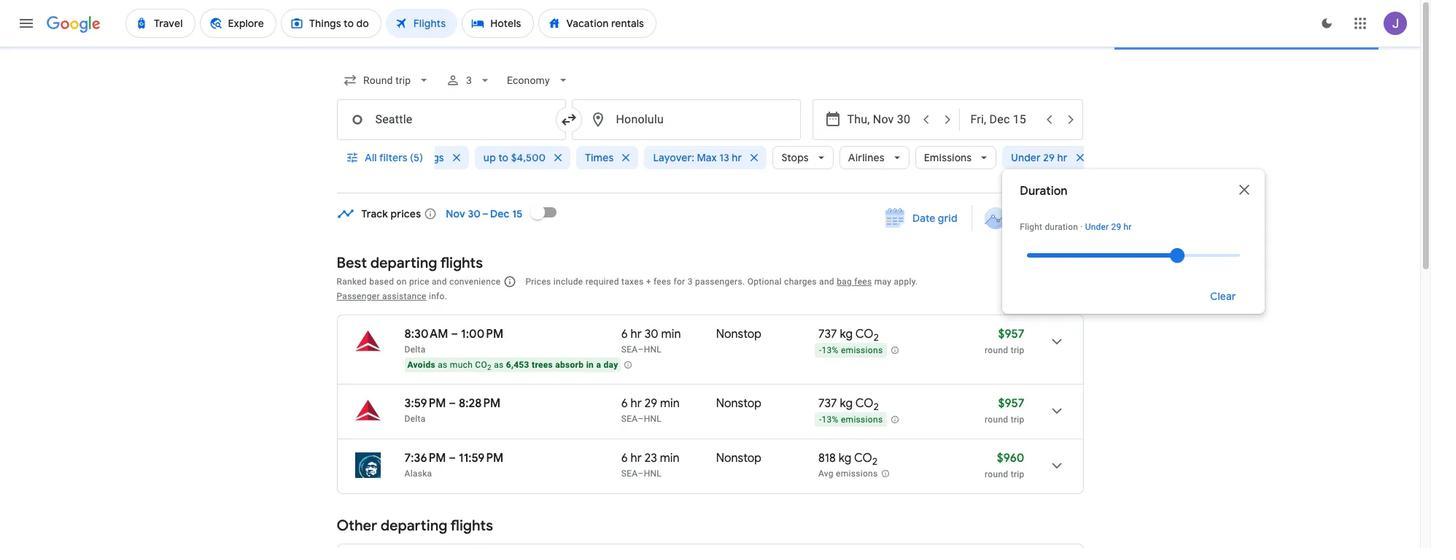 Task type: describe. For each thing, give the bounding box(es) containing it.
times
[[585, 151, 614, 164]]

6 for 6 hr 30 min
[[622, 327, 628, 342]]

co for 6 hr 23 min
[[855, 451, 873, 466]]

passenger assistance button
[[337, 291, 427, 301]]

Departure time: 8:30 AM. text field
[[405, 327, 449, 342]]

8:30 am – 1:00 pm delta
[[405, 327, 504, 355]]

in
[[587, 360, 594, 370]]

– inside the 7:36 pm – 11:59 pm alaska
[[449, 451, 456, 466]]

co for 6 hr 30 min
[[856, 327, 874, 342]]

13% for 6 hr 30 min
[[822, 345, 839, 356]]

change appearance image
[[1310, 6, 1345, 41]]

flight details. leaves seattle-tacoma international airport at 7:36 pm on thursday, november 30 and arrives at daniel k. inouye international airport at 11:59 pm on thursday, november 30. image
[[1040, 448, 1075, 483]]

818
[[819, 451, 836, 466]]

$957 for 6 hr 30 min
[[999, 327, 1025, 342]]

include
[[554, 277, 583, 287]]

Arrival time: 1:00 PM. text field
[[461, 327, 504, 342]]

max
[[697, 151, 717, 164]]

- for 6 hr 30 min
[[820, 345, 822, 356]]

date
[[913, 212, 936, 225]]

under 29 hr
[[1012, 151, 1068, 164]]

hr inside 6 hr 29 min sea – hnl
[[631, 396, 642, 411]]

based
[[369, 277, 394, 287]]

assistance
[[382, 291, 427, 301]]

1 fees from the left
[[654, 277, 672, 287]]

departing for best
[[371, 254, 437, 272]]

price
[[409, 277, 430, 287]]

Return text field
[[971, 100, 1038, 139]]

total duration 6 hr 23 min. element
[[622, 451, 717, 468]]

avoids as much co2 as 6453 trees absorb in a day. learn more about this calculation. image
[[624, 361, 633, 369]]

duration
[[1021, 184, 1068, 199]]

1:00 pm
[[461, 327, 504, 342]]

convenience
[[450, 277, 501, 287]]

all filters (5)
[[365, 151, 423, 164]]

30 – dec
[[468, 207, 510, 220]]

duration
[[1045, 222, 1079, 232]]

957 US dollars text field
[[999, 396, 1025, 411]]

hr inside 6 hr 30 min sea – hnl
[[631, 327, 642, 342]]

clear button
[[1193, 279, 1254, 314]]

filters
[[379, 151, 407, 164]]

6 hr 29 min sea – hnl
[[622, 396, 680, 424]]

stops button
[[773, 140, 834, 175]]

7:36 pm
[[405, 451, 446, 466]]

hnl for 30
[[644, 344, 662, 355]]

date grid
[[913, 212, 958, 225]]

6 hr 30 min sea – hnl
[[622, 327, 681, 355]]

kg for 6 hr 30 min
[[840, 327, 853, 342]]

passengers.
[[696, 277, 745, 287]]

times button
[[577, 140, 639, 175]]

$4,500
[[511, 151, 546, 164]]

avg emissions
[[819, 469, 878, 479]]

(5)
[[410, 151, 423, 164]]

leaves seattle-tacoma international airport at 8:30 am on thursday, november 30 and arrives at daniel k. inouye international airport at 1:00 pm on thursday, november 30. element
[[405, 327, 504, 342]]

sea for 6 hr 30 min
[[622, 344, 638, 355]]

may
[[875, 277, 892, 287]]

layover: max 13 hr button
[[645, 140, 767, 175]]

co inside avoids as much co 2 as 6,453 trees absorb in a day
[[475, 360, 488, 370]]

under 29 hr button
[[1003, 140, 1093, 175]]

flight details. leaves seattle-tacoma international airport at 3:59 pm on thursday, november 30 and arrives at daniel k. inouye international airport at 8:28 pm on thursday, november 30. image
[[1040, 393, 1075, 428]]

hr inside popup button
[[732, 151, 743, 164]]

6 hr 23 min sea – hnl
[[622, 451, 680, 479]]

clear
[[1211, 290, 1237, 303]]

graph
[[1041, 212, 1070, 225]]

nov
[[446, 207, 466, 220]]

2 vertical spatial emissions
[[836, 469, 878, 479]]

13
[[720, 151, 730, 164]]

3 inside the prices include required taxes + fees for 3 passengers. optional charges and bag fees may apply. passenger assistance
[[688, 277, 693, 287]]

min for 6 hr 29 min
[[661, 396, 680, 411]]

to
[[499, 151, 509, 164]]

3:59 pm
[[405, 396, 446, 411]]

on
[[397, 277, 407, 287]]

$957 round trip for 6 hr 29 min
[[985, 396, 1025, 425]]

Arrival time: 8:28 PM. text field
[[459, 396, 501, 411]]

$957 for 6 hr 29 min
[[999, 396, 1025, 411]]

best
[[337, 254, 367, 272]]

Arrival time: 11:59 PM. text field
[[459, 451, 504, 466]]

passenger
[[337, 291, 380, 301]]

other departing flights
[[337, 517, 493, 535]]

alaska
[[405, 469, 432, 479]]

absorb
[[556, 360, 584, 370]]

– inside the 6 hr 23 min sea – hnl
[[638, 469, 644, 479]]

trip for 6 hr 29 min
[[1011, 415, 1025, 425]]

day
[[604, 360, 619, 370]]

apply.
[[894, 277, 918, 287]]

loading results progress bar
[[0, 47, 1432, 50]]

7:36 pm – 11:59 pm alaska
[[405, 451, 504, 479]]

round for 6 hr 30 min
[[985, 345, 1009, 355]]

2 bags button
[[404, 140, 469, 175]]

trees
[[532, 360, 553, 370]]

11:59 pm
[[459, 451, 504, 466]]

none search field containing duration
[[337, 63, 1266, 314]]

15
[[512, 207, 523, 220]]

29 inside popup button
[[1044, 151, 1055, 164]]

bag
[[837, 277, 853, 287]]

trip for 6 hr 30 min
[[1011, 345, 1025, 355]]

layover:
[[654, 151, 695, 164]]

flight details. leaves seattle-tacoma international airport at 8:30 am on thursday, november 30 and arrives at daniel k. inouye international airport at 1:00 pm on thursday, november 30. image
[[1040, 324, 1075, 359]]

kg for 6 hr 29 min
[[840, 396, 853, 411]]

up to $4,500
[[484, 151, 546, 164]]

avg
[[819, 469, 834, 479]]

under inside popup button
[[1012, 151, 1041, 164]]

layover: max 13 hr
[[654, 151, 743, 164]]

1 and from the left
[[432, 277, 447, 287]]

2 inside popup button
[[413, 151, 418, 164]]

bag fees button
[[837, 277, 873, 287]]

all filters (5) button
[[337, 140, 435, 175]]

-13% emissions for 6 hr 29 min
[[820, 415, 883, 425]]

$957 round trip for 6 hr 30 min
[[985, 327, 1025, 355]]

emissions
[[925, 151, 972, 164]]

prices include required taxes + fees for 3 passengers. optional charges and bag fees may apply. passenger assistance
[[337, 277, 918, 301]]

airlines
[[849, 151, 885, 164]]

price
[[1014, 212, 1039, 225]]



Task type: vqa. For each thing, say whether or not it's contained in the screenshot.
Learn more about legal disclosure regarding public reviews on Google Maps Icon
no



Task type: locate. For each thing, give the bounding box(es) containing it.
1 6 from the top
[[622, 327, 628, 342]]

1 nonstop flight. element from the top
[[717, 327, 762, 344]]

emissions for 6 hr 29 min
[[841, 415, 883, 425]]

sea up avoids as much co2 as 6453 trees absorb in a day. learn more about this calculation. icon
[[622, 344, 638, 355]]

1 vertical spatial 737 kg co 2
[[819, 396, 879, 413]]

0 vertical spatial emissions
[[841, 345, 883, 356]]

flights up convenience
[[441, 254, 483, 272]]

1 $957 round trip from the top
[[985, 327, 1025, 355]]

nonstop for 6 hr 30 min
[[717, 327, 762, 342]]

best departing flights
[[337, 254, 483, 272]]

2 vertical spatial nonstop
[[717, 451, 762, 466]]

2 - from the top
[[820, 415, 822, 425]]

0 vertical spatial 29
[[1044, 151, 1055, 164]]

emissions
[[841, 345, 883, 356], [841, 415, 883, 425], [836, 469, 878, 479]]

main menu image
[[18, 15, 35, 32]]

avoids as much co 2 as 6,453 trees absorb in a day
[[408, 360, 619, 372]]

delta inside 3:59 pm – 8:28 pm delta
[[405, 414, 426, 424]]

emissions for 6 hr 30 min
[[841, 345, 883, 356]]

3 6 from the top
[[622, 451, 628, 466]]

2 13% from the top
[[822, 415, 839, 425]]

round for 6 hr 29 min
[[985, 415, 1009, 425]]

0 vertical spatial 737 kg co 2
[[819, 327, 879, 344]]

min inside 6 hr 29 min sea – hnl
[[661, 396, 680, 411]]

1 vertical spatial hnl
[[644, 414, 662, 424]]

swap origin and destination. image
[[560, 111, 578, 128]]

0 vertical spatial round
[[985, 345, 1009, 355]]

23
[[645, 451, 657, 466]]

2 bags
[[413, 151, 444, 164]]

1 nonstop from the top
[[717, 327, 762, 342]]

3:59 pm – 8:28 pm delta
[[405, 396, 501, 424]]

and inside the prices include required taxes + fees for 3 passengers. optional charges and bag fees may apply. passenger assistance
[[820, 277, 835, 287]]

29 up 'duration'
[[1044, 151, 1055, 164]]

0 horizontal spatial fees
[[654, 277, 672, 287]]

1 vertical spatial nonstop flight. element
[[717, 396, 762, 413]]

co inside 818 kg co 2
[[855, 451, 873, 466]]

min right 30
[[662, 327, 681, 342]]

2 round from the top
[[985, 415, 1009, 425]]

– left 1:00 pm
[[451, 327, 459, 342]]

hnl down 30
[[644, 344, 662, 355]]

0 horizontal spatial 3
[[466, 74, 472, 86]]

delta for 3:59 pm
[[405, 414, 426, 424]]

0 vertical spatial under
[[1012, 151, 1041, 164]]

trip down 957 us dollars text field
[[1011, 415, 1025, 425]]

find the best price region
[[337, 195, 1084, 243]]

None search field
[[337, 63, 1266, 314]]

2 vertical spatial trip
[[1011, 469, 1025, 480]]

2 6 from the top
[[622, 396, 628, 411]]

1 vertical spatial -13% emissions
[[820, 415, 883, 425]]

1 as from the left
[[438, 360, 448, 370]]

much
[[450, 360, 473, 370]]

0 vertical spatial min
[[662, 327, 681, 342]]

737 kg co 2 down bag
[[819, 327, 879, 344]]

flights
[[441, 254, 483, 272], [451, 517, 493, 535]]

kg inside 818 kg co 2
[[839, 451, 852, 466]]

min for 6 hr 23 min
[[660, 451, 680, 466]]

1 horizontal spatial 3
[[688, 277, 693, 287]]

a
[[597, 360, 602, 370]]

and
[[432, 277, 447, 287], [820, 277, 835, 287]]

0 horizontal spatial as
[[438, 360, 448, 370]]

for
[[674, 277, 686, 287]]

delta down 3:59 pm
[[405, 414, 426, 424]]

sea for 6 hr 23 min
[[622, 469, 638, 479]]

$957
[[999, 327, 1025, 342], [999, 396, 1025, 411]]

sea inside the 6 hr 23 min sea – hnl
[[622, 469, 638, 479]]

737 up 818
[[819, 396, 838, 411]]

emissions down bag fees button
[[841, 345, 883, 356]]

6 for 6 hr 23 min
[[622, 451, 628, 466]]

1 horizontal spatial and
[[820, 277, 835, 287]]

departing for other
[[381, 517, 448, 535]]

delta
[[405, 344, 426, 355], [405, 414, 426, 424]]

ranked based on price and convenience
[[337, 277, 501, 287]]

hr down avoids as much co2 as 6453 trees absorb in a day. learn more about this calculation. icon
[[631, 396, 642, 411]]

prices
[[391, 207, 421, 220]]

0 vertical spatial -
[[820, 345, 822, 356]]

co up 818 kg co 2
[[856, 396, 874, 411]]

min inside the 6 hr 23 min sea – hnl
[[660, 451, 680, 466]]

kg up the avg emissions
[[839, 451, 852, 466]]

2 for 6 hr 23 min
[[873, 456, 878, 468]]

13%
[[822, 345, 839, 356], [822, 415, 839, 425]]

flight duration · under 29 hr
[[1021, 222, 1132, 232]]

1 vertical spatial kg
[[840, 396, 853, 411]]

up
[[484, 151, 496, 164]]

track
[[362, 207, 388, 220]]

trip down $960 text box
[[1011, 469, 1025, 480]]

2 vertical spatial 6
[[622, 451, 628, 466]]

and right 'price'
[[432, 277, 447, 287]]

None text field
[[337, 99, 566, 140], [572, 99, 801, 140], [337, 99, 566, 140], [572, 99, 801, 140]]

0 vertical spatial 737
[[819, 327, 838, 342]]

date grid button
[[875, 205, 969, 231]]

2 vertical spatial min
[[660, 451, 680, 466]]

2 right much at the left of page
[[488, 364, 492, 372]]

hnl down 23
[[644, 469, 662, 479]]

737 kg co 2 for 6 hr 30 min
[[819, 327, 879, 344]]

price graph
[[1014, 212, 1070, 225]]

co right much at the left of page
[[475, 360, 488, 370]]

bags
[[421, 151, 444, 164]]

737 for 6 hr 30 min
[[819, 327, 838, 342]]

2 up the avg emissions
[[873, 456, 878, 468]]

main content
[[337, 195, 1084, 548]]

6 left 30
[[622, 327, 628, 342]]

-13% emissions up 818 kg co 2
[[820, 415, 883, 425]]

2 737 kg co 2 from the top
[[819, 396, 879, 413]]

29 up 23
[[645, 396, 658, 411]]

957 US dollars text field
[[999, 327, 1025, 342]]

1 vertical spatial 3
[[688, 277, 693, 287]]

ranked
[[337, 277, 367, 287]]

1 - from the top
[[820, 345, 822, 356]]

1 horizontal spatial as
[[494, 360, 504, 370]]

8:30 am
[[405, 327, 449, 342]]

1 13% from the top
[[822, 345, 839, 356]]

6 inside 6 hr 29 min sea – hnl
[[622, 396, 628, 411]]

1 vertical spatial min
[[661, 396, 680, 411]]

8:28 pm
[[459, 396, 501, 411]]

$960
[[998, 451, 1025, 466]]

-13% emissions down bag fees button
[[820, 345, 883, 356]]

sea down total duration 6 hr 29 min. element
[[622, 414, 638, 424]]

– inside 3:59 pm – 8:28 pm delta
[[449, 396, 456, 411]]

round down $960 text box
[[985, 469, 1009, 480]]

30
[[645, 327, 659, 342]]

round down $957 text field
[[985, 345, 1009, 355]]

– inside 8:30 am – 1:00 pm delta
[[451, 327, 459, 342]]

– down total duration 6 hr 30 min. element
[[638, 344, 644, 355]]

2 hnl from the top
[[644, 414, 662, 424]]

0 horizontal spatial and
[[432, 277, 447, 287]]

charges
[[785, 277, 817, 287]]

fees right bag
[[855, 277, 873, 287]]

2 as from the left
[[494, 360, 504, 370]]

stops
[[782, 151, 809, 164]]

13% down bag
[[822, 345, 839, 356]]

0 vertical spatial 6
[[622, 327, 628, 342]]

– right 3:59 pm
[[449, 396, 456, 411]]

2 nonstop from the top
[[717, 396, 762, 411]]

hr inside popup button
[[1058, 151, 1068, 164]]

+
[[646, 277, 652, 287]]

min for 6 hr 30 min
[[662, 327, 681, 342]]

nonstop
[[717, 327, 762, 342], [717, 396, 762, 411], [717, 451, 762, 466]]

$960 round trip
[[985, 451, 1025, 480]]

hnl inside 6 hr 29 min sea – hnl
[[644, 414, 662, 424]]

co down bag fees button
[[856, 327, 874, 342]]

avoids
[[408, 360, 436, 370]]

main content containing best departing flights
[[337, 195, 1084, 548]]

trip down $957 text field
[[1011, 345, 1025, 355]]

3 nonstop flight. element from the top
[[717, 451, 762, 468]]

prices
[[526, 277, 551, 287]]

737 kg co 2 for 6 hr 29 min
[[819, 396, 879, 413]]

learn more about ranking image
[[504, 275, 517, 288]]

sea down total duration 6 hr 23 min. element
[[622, 469, 638, 479]]

co up the avg emissions
[[855, 451, 873, 466]]

required
[[586, 277, 619, 287]]

under right "·"
[[1086, 222, 1110, 232]]

2 for 6 hr 29 min
[[874, 401, 879, 413]]

taxes
[[622, 277, 644, 287]]

3 trip from the top
[[1011, 469, 1025, 480]]

$957 round trip left flight details. leaves seattle-tacoma international airport at 8:30 am on thursday, november 30 and arrives at daniel k. inouye international airport at 1:00 pm on thursday, november 30. icon
[[985, 327, 1025, 355]]

flights down the 7:36 pm – 11:59 pm alaska
[[451, 517, 493, 535]]

- for 6 hr 29 min
[[820, 415, 822, 425]]

2 up 818 kg co 2
[[874, 401, 879, 413]]

1 vertical spatial 6
[[622, 396, 628, 411]]

2 vertical spatial nonstop flight. element
[[717, 451, 762, 468]]

-13% emissions for 6 hr 30 min
[[820, 345, 883, 356]]

total duration 6 hr 30 min. element
[[622, 327, 717, 344]]

2 inside 818 kg co 2
[[873, 456, 878, 468]]

960 US dollars text field
[[998, 451, 1025, 466]]

2 horizontal spatial 29
[[1112, 222, 1122, 232]]

$957 left flight details. leaves seattle-tacoma international airport at 3:59 pm on thursday, november 30 and arrives at daniel k. inouye international airport at 8:28 pm on thursday, november 30. icon
[[999, 396, 1025, 411]]

1 vertical spatial 737
[[819, 396, 838, 411]]

co
[[856, 327, 874, 342], [475, 360, 488, 370], [856, 396, 874, 411], [855, 451, 873, 466]]

leaves seattle-tacoma international airport at 7:36 pm on thursday, november 30 and arrives at daniel k. inouye international airport at 11:59 pm on thursday, november 30. element
[[405, 451, 504, 466]]

grid
[[938, 212, 958, 225]]

1 vertical spatial round
[[985, 415, 1009, 425]]

1 delta from the top
[[405, 344, 426, 355]]

1 vertical spatial flights
[[451, 517, 493, 535]]

1 horizontal spatial fees
[[855, 277, 873, 287]]

1 sea from the top
[[622, 344, 638, 355]]

2 vertical spatial hnl
[[644, 469, 662, 479]]

2 left bags
[[413, 151, 418, 164]]

13% for 6 hr 29 min
[[822, 415, 839, 425]]

min up total duration 6 hr 23 min. element
[[661, 396, 680, 411]]

6 left 23
[[622, 451, 628, 466]]

737 for 6 hr 29 min
[[819, 396, 838, 411]]

nov 30 – dec 15
[[446, 207, 523, 220]]

track prices
[[362, 207, 421, 220]]

delta for 8:30 am
[[405, 344, 426, 355]]

1 vertical spatial emissions
[[841, 415, 883, 425]]

29 inside 6 hr 29 min sea – hnl
[[645, 396, 658, 411]]

6 down avoids as much co2 as 6453 trees absorb in a day. learn more about this calculation. icon
[[622, 396, 628, 411]]

1 vertical spatial under
[[1086, 222, 1110, 232]]

2 vertical spatial kg
[[839, 451, 852, 466]]

hnl down total duration 6 hr 29 min. element
[[644, 414, 662, 424]]

as left 6,453
[[494, 360, 504, 370]]

6 inside 6 hr 30 min sea – hnl
[[622, 327, 628, 342]]

hr up 'duration'
[[1058, 151, 1068, 164]]

delta up avoids
[[405, 344, 426, 355]]

min right 23
[[660, 451, 680, 466]]

– inside 6 hr 30 min sea – hnl
[[638, 344, 644, 355]]

1 vertical spatial -
[[820, 415, 822, 425]]

1 737 from the top
[[819, 327, 838, 342]]

0 vertical spatial flights
[[441, 254, 483, 272]]

1 horizontal spatial under
[[1086, 222, 1110, 232]]

min
[[662, 327, 681, 342], [661, 396, 680, 411], [660, 451, 680, 466]]

0 vertical spatial delta
[[405, 344, 426, 355]]

2 $957 from the top
[[999, 396, 1025, 411]]

2 inside avoids as much co 2 as 6,453 trees absorb in a day
[[488, 364, 492, 372]]

6 for 6 hr 29 min
[[622, 396, 628, 411]]

fees right + in the bottom left of the page
[[654, 277, 672, 287]]

0 vertical spatial trip
[[1011, 345, 1025, 355]]

3 inside popup button
[[466, 74, 472, 86]]

up to $4,500 button
[[475, 140, 571, 175]]

flights for other departing flights
[[451, 517, 493, 535]]

–
[[451, 327, 459, 342], [638, 344, 644, 355], [449, 396, 456, 411], [638, 414, 644, 424], [449, 451, 456, 466], [638, 469, 644, 479]]

2 fees from the left
[[855, 277, 873, 287]]

nonstop for 6 hr 29 min
[[717, 396, 762, 411]]

departing down alaska
[[381, 517, 448, 535]]

1 hnl from the top
[[644, 344, 662, 355]]

hr inside the 6 hr 23 min sea – hnl
[[631, 451, 642, 466]]

3 button
[[440, 63, 498, 98]]

sea
[[622, 344, 638, 355], [622, 414, 638, 424], [622, 469, 638, 479]]

as left much at the left of page
[[438, 360, 448, 370]]

2 sea from the top
[[622, 414, 638, 424]]

1 vertical spatial 13%
[[822, 415, 839, 425]]

0 vertical spatial 3
[[466, 74, 472, 86]]

under up 'duration'
[[1012, 151, 1041, 164]]

departing
[[371, 254, 437, 272], [381, 517, 448, 535]]

nonstop flight. element
[[717, 327, 762, 344], [717, 396, 762, 413], [717, 451, 762, 468]]

hnl inside the 6 hr 23 min sea – hnl
[[644, 469, 662, 479]]

– inside 6 hr 29 min sea – hnl
[[638, 414, 644, 424]]

3 sea from the top
[[622, 469, 638, 479]]

sea for 6 hr 29 min
[[622, 414, 638, 424]]

round inside $960 round trip
[[985, 469, 1009, 480]]

kg for 6 hr 23 min
[[839, 451, 852, 466]]

trip
[[1011, 345, 1025, 355], [1011, 415, 1025, 425], [1011, 469, 1025, 480]]

departing up on
[[371, 254, 437, 272]]

Departure time: 7:36 PM. text field
[[405, 451, 446, 466]]

2 vertical spatial round
[[985, 469, 1009, 480]]

None field
[[337, 67, 437, 93], [501, 67, 576, 93], [337, 67, 437, 93], [501, 67, 576, 93]]

1 vertical spatial nonstop
[[717, 396, 762, 411]]

3 round from the top
[[985, 469, 1009, 480]]

and left bag
[[820, 277, 835, 287]]

learn more about tracked prices image
[[424, 207, 437, 220]]

0 horizontal spatial 29
[[645, 396, 658, 411]]

0 vertical spatial sea
[[622, 344, 638, 355]]

– down total duration 6 hr 29 min. element
[[638, 414, 644, 424]]

round down 957 us dollars text field
[[985, 415, 1009, 425]]

min inside 6 hr 30 min sea – hnl
[[662, 327, 681, 342]]

3 nonstop from the top
[[717, 451, 762, 466]]

kg up 818 kg co 2
[[840, 396, 853, 411]]

total duration 6 hr 29 min. element
[[622, 396, 717, 413]]

1 737 kg co 2 from the top
[[819, 327, 879, 344]]

1 vertical spatial $957
[[999, 396, 1025, 411]]

hnl inside 6 hr 30 min sea – hnl
[[644, 344, 662, 355]]

2 trip from the top
[[1011, 415, 1025, 425]]

·
[[1081, 222, 1083, 232]]

hnl
[[644, 344, 662, 355], [644, 414, 662, 424], [644, 469, 662, 479]]

1 trip from the top
[[1011, 345, 1025, 355]]

13% up 818
[[822, 415, 839, 425]]

6,453
[[506, 360, 530, 370]]

0 vertical spatial 13%
[[822, 345, 839, 356]]

optional
[[748, 277, 782, 287]]

2 $957 round trip from the top
[[985, 396, 1025, 425]]

2 for 6 hr 30 min
[[874, 331, 879, 344]]

leaves seattle-tacoma international airport at 3:59 pm on thursday, november 30 and arrives at daniel k. inouye international airport at 8:28 pm on thursday, november 30. element
[[405, 396, 501, 411]]

sea inside 6 hr 29 min sea – hnl
[[622, 414, 638, 424]]

hr right 13
[[732, 151, 743, 164]]

kg
[[840, 327, 853, 342], [840, 396, 853, 411], [839, 451, 852, 466]]

0 vertical spatial nonstop flight. element
[[717, 327, 762, 344]]

hr right "·"
[[1124, 222, 1132, 232]]

737
[[819, 327, 838, 342], [819, 396, 838, 411]]

emissions button
[[916, 140, 997, 175]]

fees
[[654, 277, 672, 287], [855, 277, 873, 287]]

2 -13% emissions from the top
[[820, 415, 883, 425]]

round for 6 hr 23 min
[[985, 469, 1009, 480]]

Departure text field
[[848, 100, 915, 139]]

1 vertical spatial departing
[[381, 517, 448, 535]]

price graph button
[[976, 205, 1081, 231]]

2 and from the left
[[820, 277, 835, 287]]

kg down bag
[[840, 327, 853, 342]]

– right departure time: 7:36 pm. text box
[[449, 451, 456, 466]]

Departure time: 3:59 PM. text field
[[405, 396, 446, 411]]

0 horizontal spatial under
[[1012, 151, 1041, 164]]

1 $957 from the top
[[999, 327, 1025, 342]]

co for 6 hr 29 min
[[856, 396, 874, 411]]

2 down may
[[874, 331, 879, 344]]

round
[[985, 345, 1009, 355], [985, 415, 1009, 425], [985, 469, 1009, 480]]

0 vertical spatial hnl
[[644, 344, 662, 355]]

0 vertical spatial $957
[[999, 327, 1025, 342]]

1 vertical spatial trip
[[1011, 415, 1025, 425]]

hr left 23
[[631, 451, 642, 466]]

hnl for 29
[[644, 414, 662, 424]]

1 vertical spatial 29
[[1112, 222, 1122, 232]]

– down total duration 6 hr 23 min. element
[[638, 469, 644, 479]]

1 -13% emissions from the top
[[820, 345, 883, 356]]

nonstop flight. element for 6 hr 29 min
[[717, 396, 762, 413]]

0 vertical spatial departing
[[371, 254, 437, 272]]

1 round from the top
[[985, 345, 1009, 355]]

0 vertical spatial $957 round trip
[[985, 327, 1025, 355]]

6 inside the 6 hr 23 min sea – hnl
[[622, 451, 628, 466]]

emissions up 818 kg co 2
[[841, 415, 883, 425]]

737 kg co 2
[[819, 327, 879, 344], [819, 396, 879, 413]]

delta inside 8:30 am – 1:00 pm delta
[[405, 344, 426, 355]]

flights for best departing flights
[[441, 254, 483, 272]]

0 vertical spatial -13% emissions
[[820, 345, 883, 356]]

1 vertical spatial delta
[[405, 414, 426, 424]]

1 vertical spatial $957 round trip
[[985, 396, 1025, 425]]

0 vertical spatial nonstop
[[717, 327, 762, 342]]

airlines button
[[840, 140, 910, 175]]

0 vertical spatial kg
[[840, 327, 853, 342]]

sea inside 6 hr 30 min sea – hnl
[[622, 344, 638, 355]]

3
[[466, 74, 472, 86], [688, 277, 693, 287]]

2
[[413, 151, 418, 164], [874, 331, 879, 344], [488, 364, 492, 372], [874, 401, 879, 413], [873, 456, 878, 468]]

close dialog image
[[1237, 181, 1254, 199]]

trip inside $960 round trip
[[1011, 469, 1025, 480]]

$957 left flight details. leaves seattle-tacoma international airport at 8:30 am on thursday, november 30 and arrives at daniel k. inouye international airport at 1:00 pm on thursday, november 30. icon
[[999, 327, 1025, 342]]

2 vertical spatial sea
[[622, 469, 638, 479]]

3 hnl from the top
[[644, 469, 662, 479]]

nonstop flight. element for 6 hr 30 min
[[717, 327, 762, 344]]

2 delta from the top
[[405, 414, 426, 424]]

2 nonstop flight. element from the top
[[717, 396, 762, 413]]

hr left 30
[[631, 327, 642, 342]]

other
[[337, 517, 377, 535]]

emissions down 818 kg co 2
[[836, 469, 878, 479]]

1 vertical spatial sea
[[622, 414, 638, 424]]

flight
[[1021, 222, 1043, 232]]

trip for 6 hr 23 min
[[1011, 469, 1025, 480]]

$957 round trip up '$960'
[[985, 396, 1025, 425]]

nonstop flight. element for 6 hr 23 min
[[717, 451, 762, 468]]

2 vertical spatial 29
[[645, 396, 658, 411]]

737 kg co 2 up 818 kg co 2
[[819, 396, 879, 413]]

$957 round trip
[[985, 327, 1025, 355], [985, 396, 1025, 425]]

1 horizontal spatial 29
[[1044, 151, 1055, 164]]

29
[[1044, 151, 1055, 164], [1112, 222, 1122, 232], [645, 396, 658, 411]]

29 right "·"
[[1112, 222, 1122, 232]]

737 down bag
[[819, 327, 838, 342]]

nonstop for 6 hr 23 min
[[717, 451, 762, 466]]

2 737 from the top
[[819, 396, 838, 411]]

hnl for 23
[[644, 469, 662, 479]]



